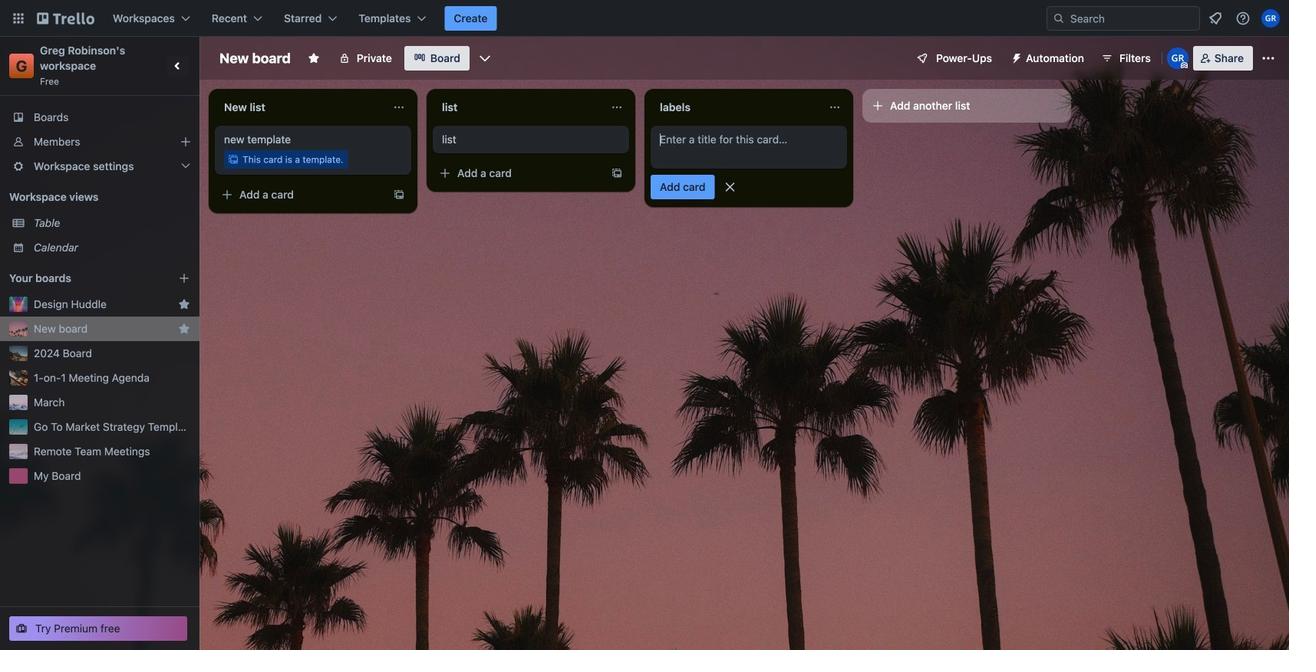 Task type: describe. For each thing, give the bounding box(es) containing it.
0 horizontal spatial create from template… image
[[393, 189, 405, 201]]

add board image
[[178, 272, 190, 285]]

1 starred icon image from the top
[[178, 299, 190, 311]]

primary element
[[0, 0, 1289, 37]]

1 horizontal spatial create from template… image
[[611, 167, 623, 180]]

2 starred icon image from the top
[[178, 323, 190, 335]]

customize views image
[[477, 51, 493, 66]]

greg robinson (gregrobinson96) image
[[1262, 9, 1280, 28]]

Board name text field
[[212, 46, 298, 71]]

sm image
[[1005, 46, 1026, 68]]

Search field
[[1065, 8, 1200, 29]]

0 notifications image
[[1206, 9, 1225, 28]]



Task type: vqa. For each thing, say whether or not it's contained in the screenshot.
WORKSPACE VISIBLE icon
no



Task type: locate. For each thing, give the bounding box(es) containing it.
1 vertical spatial starred icon image
[[178, 323, 190, 335]]

0 vertical spatial create from template… image
[[611, 167, 623, 180]]

back to home image
[[37, 6, 94, 31]]

your boards with 8 items element
[[9, 269, 155, 288]]

create from template… image
[[611, 167, 623, 180], [393, 189, 405, 201]]

search image
[[1053, 12, 1065, 25]]

None text field
[[215, 95, 387, 120], [433, 95, 605, 120], [651, 95, 823, 120], [215, 95, 387, 120], [433, 95, 605, 120], [651, 95, 823, 120]]

star or unstar board image
[[308, 52, 320, 64]]

show menu image
[[1261, 51, 1276, 66]]

greg robinson (gregrobinson96) image
[[1167, 48, 1189, 69]]

open information menu image
[[1236, 11, 1251, 26]]

0 vertical spatial starred icon image
[[178, 299, 190, 311]]

starred icon image
[[178, 299, 190, 311], [178, 323, 190, 335]]

workspace navigation collapse icon image
[[167, 55, 189, 77]]

this member is an admin of this board. image
[[1181, 62, 1188, 69]]

Enter a title for this card… text field
[[651, 126, 847, 169]]

1 vertical spatial create from template… image
[[393, 189, 405, 201]]

cancel image
[[723, 180, 738, 195]]



